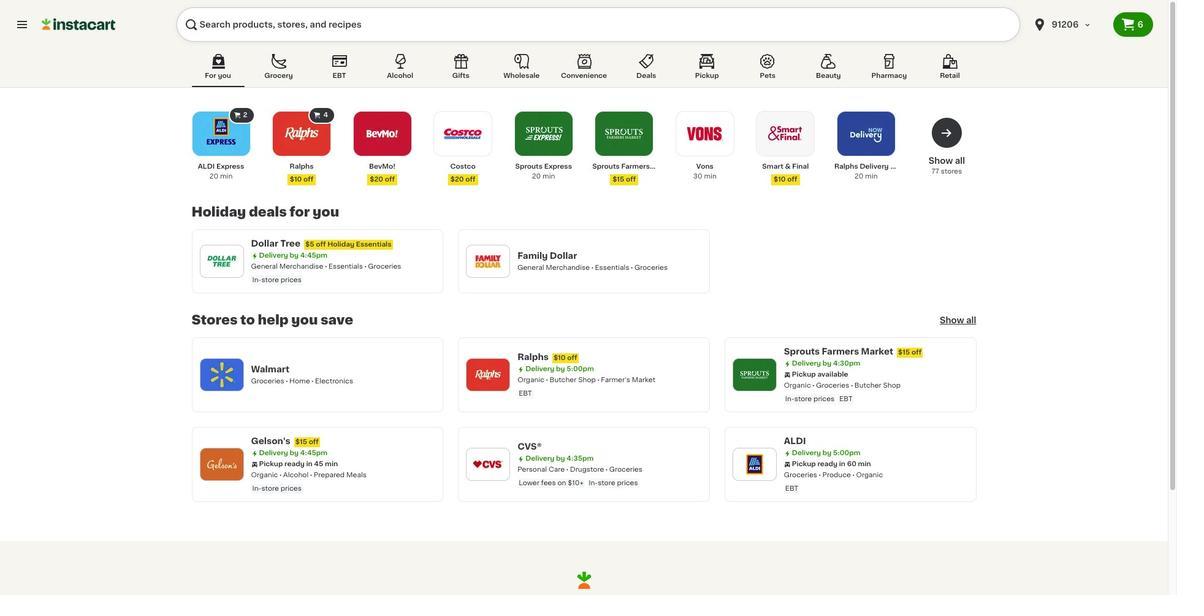 Task type: locate. For each thing, give the bounding box(es) containing it.
bevmo!
[[369, 163, 396, 170]]

sprouts
[[516, 163, 543, 170], [593, 163, 620, 170], [785, 347, 820, 356]]

by up care
[[556, 455, 565, 462]]

aldi logo image
[[739, 448, 771, 480]]

0 horizontal spatial in
[[306, 461, 313, 467]]

market up organic groceries butcher shop at right
[[862, 347, 894, 356]]

0 horizontal spatial merchandise
[[280, 263, 324, 270]]

fees
[[541, 480, 556, 486]]

ralphs $10 off
[[290, 163, 314, 183], [518, 353, 578, 361]]

$10 up organic butcher shop farmer's market
[[554, 355, 566, 361]]

2 delivery by 4:45pm from the top
[[259, 450, 328, 456]]

express down sprouts express image
[[545, 163, 572, 170]]

1 horizontal spatial ralphs
[[518, 353, 549, 361]]

general down family
[[518, 264, 544, 271]]

organic for organic butcher shop farmer's market
[[518, 377, 545, 383]]

family dollar logo image
[[472, 245, 504, 277]]

you right 'for'
[[218, 72, 231, 79]]

5:00pm up organic butcher shop farmer's market
[[567, 366, 594, 372]]

you for stores to help you save
[[292, 313, 318, 326]]

show inside show all 77 stores
[[929, 156, 954, 165]]

$20 down the bevmo!
[[370, 176, 383, 183]]

butcher down 4:30pm
[[855, 382, 882, 389]]

0 horizontal spatial shop
[[579, 377, 596, 383]]

delivery for pickup ready in 60 min
[[793, 450, 822, 456]]

sprouts down sprouts express image
[[516, 163, 543, 170]]

merchandise inside family dollar general merchandise essentials groceries
[[546, 264, 590, 271]]

min down ralphs delivery now image
[[866, 173, 878, 180]]

groceries
[[368, 263, 402, 270], [635, 264, 668, 271], [251, 378, 284, 385], [817, 382, 850, 389], [610, 466, 643, 473], [785, 472, 818, 479]]

show
[[929, 156, 954, 165], [940, 316, 965, 325]]

0 vertical spatial you
[[218, 72, 231, 79]]

tab panel
[[186, 107, 983, 502]]

sprouts for sprouts express
[[516, 163, 543, 170]]

$10 inside smart & final $10 off
[[774, 176, 786, 183]]

0 vertical spatial 5:00pm
[[567, 366, 594, 372]]

0 horizontal spatial holiday
[[192, 206, 246, 218]]

20 down ralphs delivery now image
[[855, 173, 864, 180]]

prices down the personal care drugstore groceries
[[617, 480, 638, 486]]

1 horizontal spatial farmers
[[822, 347, 860, 356]]

in left 60
[[840, 461, 846, 467]]

in-
[[252, 277, 262, 283], [786, 396, 795, 402], [589, 480, 598, 486], [252, 485, 262, 492]]

2 vertical spatial market
[[632, 377, 656, 383]]

2 horizontal spatial 20
[[855, 173, 864, 180]]

min down sprouts express image
[[543, 173, 556, 180]]

min inside vons 30 min
[[705, 173, 717, 180]]

alcohol
[[387, 72, 414, 79], [283, 472, 309, 479]]

you right for
[[313, 206, 339, 218]]

pickup ready in 60 min
[[793, 461, 872, 467]]

1 horizontal spatial aldi
[[785, 437, 807, 445]]

1 4:45pm from the top
[[300, 252, 328, 259]]

delivery for pickup available
[[793, 360, 822, 367]]

1 horizontal spatial in
[[840, 461, 846, 467]]

off inside gelson's $15 off
[[309, 439, 319, 445]]

essentials
[[356, 241, 392, 248], [329, 263, 363, 270], [595, 264, 630, 271]]

holiday deals for you
[[192, 206, 339, 218]]

delivery left now
[[860, 163, 889, 170]]

all inside show all 77 stores
[[956, 156, 966, 165]]

2 horizontal spatial $15
[[899, 349, 911, 356]]

1 horizontal spatial sprouts farmers market $15 off
[[785, 347, 922, 356]]

1 horizontal spatial $10
[[554, 355, 566, 361]]

1 horizontal spatial all
[[967, 316, 977, 325]]

merchandise down family
[[546, 264, 590, 271]]

2 vertical spatial you
[[292, 313, 318, 326]]

delivery by 5:00pm
[[526, 366, 594, 372], [793, 450, 861, 456]]

1 horizontal spatial merchandise
[[546, 264, 590, 271]]

organic butcher shop farmer's market
[[518, 377, 656, 383]]

45
[[314, 461, 323, 467]]

pickup for pickup ready in 60 min
[[793, 461, 816, 467]]

1 horizontal spatial dollar
[[550, 252, 577, 260]]

delivery by 4:45pm down tree
[[259, 252, 328, 259]]

show all 77 stores
[[929, 156, 966, 175]]

20 for aldi
[[210, 173, 218, 180]]

0 vertical spatial delivery by 5:00pm
[[526, 366, 594, 372]]

ralphs $10 off up for
[[290, 163, 314, 183]]

sprouts farmers market $15 off up 4:30pm
[[785, 347, 922, 356]]

1 horizontal spatial butcher
[[855, 382, 882, 389]]

delivery up organic butcher shop farmer's market
[[526, 366, 555, 372]]

5:00pm up 60
[[834, 450, 861, 456]]

butcher left farmer's
[[550, 377, 577, 383]]

you
[[218, 72, 231, 79], [313, 206, 339, 218], [292, 313, 318, 326]]

0 vertical spatial dollar
[[251, 239, 279, 248]]

shop
[[579, 377, 596, 383], [884, 382, 901, 389]]

by up pickup ready in 45 min
[[290, 450, 299, 456]]

alcohol inside button
[[387, 72, 414, 79]]

0 horizontal spatial sprouts
[[516, 163, 543, 170]]

in left 45
[[306, 461, 313, 467]]

holiday inside "dollar tree $5 off holiday essentials"
[[328, 241, 355, 248]]

1 vertical spatial show
[[940, 316, 965, 325]]

min up the prepared
[[325, 461, 338, 467]]

dollar right family
[[550, 252, 577, 260]]

0 horizontal spatial 5:00pm
[[567, 366, 594, 372]]

2 20 from the left
[[532, 173, 541, 180]]

4:35pm
[[567, 455, 594, 462]]

beauty button
[[803, 52, 855, 87]]

sprouts express image
[[523, 113, 565, 155]]

1 vertical spatial 5:00pm
[[834, 450, 861, 456]]

delivery up personal
[[526, 455, 555, 462]]

1 vertical spatial $15
[[899, 349, 911, 356]]

in for 60
[[840, 461, 846, 467]]

0 horizontal spatial express
[[216, 163, 244, 170]]

2 horizontal spatial $10
[[774, 176, 786, 183]]

sprouts down sprouts farmers market image
[[593, 163, 620, 170]]

general inside family dollar general merchandise essentials groceries
[[518, 264, 544, 271]]

0 vertical spatial aldi
[[198, 163, 215, 170]]

delivery by 5:00pm for pickup ready in 60 min
[[793, 450, 861, 456]]

all
[[956, 156, 966, 165], [967, 316, 977, 325]]

in-store prices down pickup ready in 45 min
[[252, 485, 302, 492]]

aldi for aldi
[[785, 437, 807, 445]]

holiday up general merchandise essentials groceries
[[328, 241, 355, 248]]

0 vertical spatial sprouts farmers market $15 off
[[593, 163, 676, 183]]

pickup down the delivery by 4:30pm
[[793, 371, 816, 378]]

market left vons
[[652, 163, 676, 170]]

organic
[[518, 377, 545, 383], [785, 382, 811, 389], [251, 472, 278, 479], [857, 472, 884, 479]]

1 vertical spatial alcohol
[[283, 472, 309, 479]]

by up organic butcher shop farmer's market
[[556, 366, 565, 372]]

delivery up the pickup available
[[793, 360, 822, 367]]

ralphs down ralphs delivery now image
[[835, 163, 859, 170]]

by down tree
[[290, 252, 299, 259]]

cvs® logo image
[[472, 448, 504, 480]]

20 down sprouts express image
[[532, 173, 541, 180]]

1 vertical spatial aldi
[[785, 437, 807, 445]]

0 horizontal spatial ready
[[285, 461, 305, 467]]

20 down aldi express image
[[210, 173, 218, 180]]

bevmo! $20 off
[[369, 163, 396, 183]]

delivery by 4:35pm
[[526, 455, 594, 462]]

delivery for drugstore
[[526, 455, 555, 462]]

1 horizontal spatial 20
[[532, 173, 541, 180]]

aldi up pickup ready in 60 min
[[785, 437, 807, 445]]

merchandise down $5
[[280, 263, 324, 270]]

1 vertical spatial delivery by 5:00pm
[[793, 450, 861, 456]]

4:45pm up 45
[[300, 450, 328, 456]]

delivery inside ralphs delivery now 20 min
[[860, 163, 889, 170]]

delivery down tree
[[259, 252, 288, 259]]

deals button
[[620, 52, 673, 87]]

min down vons
[[705, 173, 717, 180]]

delivery for essentials
[[259, 252, 288, 259]]

0 horizontal spatial alcohol
[[283, 472, 309, 479]]

0 vertical spatial show
[[929, 156, 954, 165]]

produce
[[823, 472, 851, 479]]

min down aldi express image
[[220, 173, 233, 180]]

alcohol up bevmo! image
[[387, 72, 414, 79]]

sprouts farmers market logo image
[[739, 359, 771, 391]]

$20 down costco
[[451, 176, 464, 183]]

0 horizontal spatial $10
[[290, 176, 302, 183]]

sprouts inside sprouts farmers market $15 off
[[593, 163, 620, 170]]

0 horizontal spatial $20
[[370, 176, 383, 183]]

ready
[[285, 461, 305, 467], [818, 461, 838, 467]]

1 horizontal spatial delivery by 5:00pm
[[793, 450, 861, 456]]

delivery up pickup ready in 60 min
[[793, 450, 822, 456]]

express inside sprouts express 20 min
[[545, 163, 572, 170]]

express down aldi express image
[[216, 163, 244, 170]]

1 vertical spatial dollar
[[550, 252, 577, 260]]

0 horizontal spatial farmers
[[622, 163, 650, 170]]

4:45pm for $15
[[300, 450, 328, 456]]

store down drugstore
[[598, 480, 616, 486]]

by for $15
[[290, 450, 299, 456]]

$20 for costco $20 off
[[451, 176, 464, 183]]

1 horizontal spatial sprouts
[[593, 163, 620, 170]]

0 horizontal spatial dollar
[[251, 239, 279, 248]]

1 ready from the left
[[285, 461, 305, 467]]

sprouts farmers market $15 off
[[593, 163, 676, 183], [785, 347, 922, 356]]

market
[[652, 163, 676, 170], [862, 347, 894, 356], [632, 377, 656, 383]]

aldi express image
[[200, 113, 242, 155]]

6
[[1138, 20, 1144, 29]]

farmers
[[622, 163, 650, 170], [822, 347, 860, 356]]

delivery by 5:00pm up organic butcher shop farmer's market
[[526, 366, 594, 372]]

60
[[848, 461, 857, 467]]

20 inside ralphs delivery now 20 min
[[855, 173, 864, 180]]

sprouts inside sprouts express 20 min
[[516, 163, 543, 170]]

30
[[694, 173, 703, 180]]

convenience
[[561, 72, 607, 79]]

pharmacy button
[[863, 52, 916, 87]]

ralphs down ralphs image
[[290, 163, 314, 170]]

vons 30 min
[[694, 163, 717, 180]]

farmers up 4:30pm
[[822, 347, 860, 356]]

pickup up groceries produce organic
[[793, 461, 816, 467]]

1 horizontal spatial alcohol
[[387, 72, 414, 79]]

in
[[306, 461, 313, 467], [840, 461, 846, 467]]

sprouts farmers market $15 off down sprouts farmers market image
[[593, 163, 676, 183]]

show all
[[940, 316, 977, 325]]

ralphs inside ralphs delivery now 20 min
[[835, 163, 859, 170]]

$10 down the smart at right top
[[774, 176, 786, 183]]

aldi inside aldi express 20 min
[[198, 163, 215, 170]]

pets button
[[742, 52, 795, 87]]

4:45pm
[[300, 252, 328, 259], [300, 450, 328, 456]]

ralphs right ralphs logo
[[518, 353, 549, 361]]

2 4:45pm from the top
[[300, 450, 328, 456]]

$10
[[290, 176, 302, 183], [774, 176, 786, 183], [554, 355, 566, 361]]

family
[[518, 252, 548, 260]]

$20
[[370, 176, 383, 183], [451, 176, 464, 183]]

0 vertical spatial delivery by 4:45pm
[[259, 252, 328, 259]]

organic for organic groceries butcher shop
[[785, 382, 811, 389]]

farmers down sprouts farmers market image
[[622, 163, 650, 170]]

aldi down aldi express image
[[198, 163, 215, 170]]

20 inside aldi express 20 min
[[210, 173, 218, 180]]

1 in from the left
[[306, 461, 313, 467]]

ralphs
[[290, 163, 314, 170], [835, 163, 859, 170], [518, 353, 549, 361]]

wholesale
[[504, 72, 540, 79]]

1 in-store prices from the top
[[252, 277, 302, 283]]

20 inside sprouts express 20 min
[[532, 173, 541, 180]]

delivery by 5:00pm up pickup ready in 60 min
[[793, 450, 861, 456]]

delivery down 'gelson's'
[[259, 450, 288, 456]]

stores
[[192, 313, 238, 326]]

ebt right ralphs logo
[[519, 390, 532, 397]]

pickup down 'gelson's'
[[259, 461, 283, 467]]

ralphs $10 off up organic butcher shop farmer's market
[[518, 353, 578, 361]]

$20 inside bevmo! $20 off
[[370, 176, 383, 183]]

0 horizontal spatial 20
[[210, 173, 218, 180]]

electronics
[[315, 378, 353, 385]]

0 horizontal spatial aldi
[[198, 163, 215, 170]]

1 horizontal spatial general
[[518, 264, 544, 271]]

$10 up for
[[290, 176, 302, 183]]

1 vertical spatial all
[[967, 316, 977, 325]]

wholesale button
[[496, 52, 548, 87]]

ebt right grocery
[[333, 72, 346, 79]]

1 vertical spatial ralphs $10 off
[[518, 353, 578, 361]]

1 horizontal spatial shop
[[884, 382, 901, 389]]

pickup up vons image
[[696, 72, 719, 79]]

ralphs logo image
[[472, 359, 504, 391]]

stores
[[942, 168, 963, 175]]

by up available
[[823, 360, 832, 367]]

0 vertical spatial 4:45pm
[[300, 252, 328, 259]]

2 in from the left
[[840, 461, 846, 467]]

in- down drugstore
[[589, 480, 598, 486]]

2 vertical spatial $15
[[296, 439, 307, 445]]

you right 'help'
[[292, 313, 318, 326]]

0 horizontal spatial ralphs
[[290, 163, 314, 170]]

1 horizontal spatial $20
[[451, 176, 464, 183]]

organic down the pickup available
[[785, 382, 811, 389]]

ebt down groceries produce organic
[[786, 485, 799, 492]]

market right farmer's
[[632, 377, 656, 383]]

0 vertical spatial market
[[652, 163, 676, 170]]

1 vertical spatial 4:45pm
[[300, 450, 328, 456]]

organic groceries butcher shop
[[785, 382, 901, 389]]

None search field
[[177, 7, 1021, 42]]

pickup for pickup available
[[793, 371, 816, 378]]

dollar left tree
[[251, 239, 279, 248]]

$15
[[613, 176, 625, 183], [899, 349, 911, 356], [296, 439, 307, 445]]

0 vertical spatial alcohol
[[387, 72, 414, 79]]

sprouts express 20 min
[[516, 163, 572, 180]]

1 delivery by 4:45pm from the top
[[259, 252, 328, 259]]

4
[[324, 112, 328, 118]]

1 vertical spatial sprouts farmers market $15 off
[[785, 347, 922, 356]]

general right "dollar tree logo"
[[251, 263, 278, 270]]

2 horizontal spatial sprouts
[[785, 347, 820, 356]]

delivery by 4:45pm
[[259, 252, 328, 259], [259, 450, 328, 456]]

2 horizontal spatial ralphs
[[835, 163, 859, 170]]

shop categories tab list
[[192, 52, 977, 87]]

organic down 60
[[857, 472, 884, 479]]

express inside aldi express 20 min
[[216, 163, 244, 170]]

1 horizontal spatial holiday
[[328, 241, 355, 248]]

2 $20 from the left
[[451, 176, 464, 183]]

1 horizontal spatial express
[[545, 163, 572, 170]]

instacart image
[[42, 17, 115, 32]]

pickup inside pickup button
[[696, 72, 719, 79]]

1 vertical spatial you
[[313, 206, 339, 218]]

3 20 from the left
[[855, 173, 864, 180]]

4:45pm down $5
[[300, 252, 328, 259]]

organic right ralphs logo
[[518, 377, 545, 383]]

$5
[[306, 241, 314, 248]]

sprouts up the delivery by 4:30pm
[[785, 347, 820, 356]]

0 vertical spatial farmers
[[622, 163, 650, 170]]

drugstore
[[570, 466, 604, 473]]

0 horizontal spatial general
[[251, 263, 278, 270]]

delivery by 4:45pm up pickup ready in 45 min
[[259, 450, 328, 456]]

stores to help you save
[[192, 313, 353, 326]]

0 vertical spatial in-store prices
[[252, 277, 302, 283]]

dollar inside family dollar general merchandise essentials groceries
[[550, 252, 577, 260]]

in-store prices down tree
[[252, 277, 302, 283]]

4:30pm
[[834, 360, 861, 367]]

1 20 from the left
[[210, 173, 218, 180]]

1 vertical spatial in-store prices
[[252, 485, 302, 492]]

alcohol down pickup ready in 45 min
[[283, 472, 309, 479]]

store down pickup ready in 45 min
[[262, 485, 279, 492]]

organic alcohol prepared meals
[[251, 472, 367, 479]]

0 vertical spatial holiday
[[192, 206, 246, 218]]

off
[[304, 176, 314, 183], [385, 176, 395, 183], [466, 176, 476, 183], [626, 176, 636, 183], [788, 176, 798, 183], [316, 241, 326, 248], [912, 349, 922, 356], [568, 355, 578, 361], [309, 439, 319, 445]]

1 vertical spatial farmers
[[822, 347, 860, 356]]

$20 for bevmo! $20 off
[[370, 176, 383, 183]]

ready up groceries produce organic
[[818, 461, 838, 467]]

butcher
[[550, 377, 577, 383], [855, 382, 882, 389]]

0 horizontal spatial all
[[956, 156, 966, 165]]

store up the stores to help you save
[[262, 277, 279, 283]]

1 vertical spatial holiday
[[328, 241, 355, 248]]

1 express from the left
[[216, 163, 244, 170]]

2 express from the left
[[545, 163, 572, 170]]

2 91206 button from the left
[[1033, 7, 1106, 42]]

1 $20 from the left
[[370, 176, 383, 183]]

2 ready from the left
[[818, 461, 838, 467]]

for
[[290, 206, 310, 218]]

0 horizontal spatial delivery by 5:00pm
[[526, 366, 594, 372]]

1 vertical spatial delivery by 4:45pm
[[259, 450, 328, 456]]

ebt button
[[313, 52, 366, 87]]

prices
[[281, 277, 302, 283], [814, 396, 835, 402], [617, 480, 638, 486], [281, 485, 302, 492]]

in-store prices ebt
[[786, 396, 853, 402]]

$20 inside costco $20 off
[[451, 176, 464, 183]]

0 vertical spatial ralphs $10 off
[[290, 163, 314, 183]]

all inside show all 'popup button'
[[967, 316, 977, 325]]

organic down 'gelson's'
[[251, 472, 278, 479]]

bevmo! image
[[362, 113, 403, 155]]

20 for sprouts
[[532, 173, 541, 180]]

gifts button
[[435, 52, 488, 87]]

1 horizontal spatial ready
[[818, 461, 838, 467]]

off inside smart & final $10 off
[[788, 176, 798, 183]]

holiday down aldi express 20 min
[[192, 206, 246, 218]]

show inside show all 'popup button'
[[940, 316, 965, 325]]

store
[[262, 277, 279, 283], [795, 396, 812, 402], [598, 480, 616, 486], [262, 485, 279, 492]]

0 horizontal spatial ralphs $10 off
[[290, 163, 314, 183]]

ready up organic alcohol prepared meals
[[285, 461, 305, 467]]

0 horizontal spatial $15
[[296, 439, 307, 445]]

0 vertical spatial $15
[[613, 176, 625, 183]]

0 vertical spatial all
[[956, 156, 966, 165]]

show for show all 77 stores
[[929, 156, 954, 165]]

1 horizontal spatial 5:00pm
[[834, 450, 861, 456]]

ebt
[[333, 72, 346, 79], [519, 390, 532, 397], [840, 396, 853, 402], [786, 485, 799, 492]]



Task type: vqa. For each thing, say whether or not it's contained in the screenshot.


Task type: describe. For each thing, give the bounding box(es) containing it.
retail
[[941, 72, 961, 79]]

5:00pm for butcher shop
[[567, 366, 594, 372]]

0 horizontal spatial sprouts farmers market $15 off
[[593, 163, 676, 183]]

essentials inside "dollar tree $5 off holiday essentials"
[[356, 241, 392, 248]]

aldi express 20 min
[[198, 163, 244, 180]]

pickup ready in 45 min
[[259, 461, 338, 467]]

in- down pickup ready in 45 min
[[252, 485, 262, 492]]

91206
[[1052, 20, 1079, 29]]

essentials inside family dollar general merchandise essentials groceries
[[595, 264, 630, 271]]

min inside ralphs delivery now 20 min
[[866, 173, 878, 180]]

personal care drugstore groceries
[[518, 466, 643, 473]]

ralphs image
[[281, 113, 323, 155]]

ralphs delivery now 20 min
[[835, 163, 907, 180]]

dollar tree logo image
[[206, 245, 238, 277]]

family dollar general merchandise essentials groceries
[[518, 252, 668, 271]]

min inside aldi express 20 min
[[220, 173, 233, 180]]

min right 60
[[859, 461, 872, 467]]

delivery by 4:30pm
[[793, 360, 861, 367]]

4:45pm for tree
[[300, 252, 328, 259]]

by up pickup ready in 60 min
[[823, 450, 832, 456]]

pickup button
[[681, 52, 734, 87]]

save
[[321, 313, 353, 326]]

help
[[258, 313, 289, 326]]

delivery by 5:00pm for butcher shop
[[526, 366, 594, 372]]

gifts
[[453, 72, 470, 79]]

min inside sprouts express 20 min
[[543, 173, 556, 180]]

1 91206 button from the left
[[1025, 7, 1114, 42]]

2 in-store prices from the top
[[252, 485, 302, 492]]

general merchandise essentials groceries
[[251, 263, 402, 270]]

off inside "dollar tree $5 off holiday essentials"
[[316, 241, 326, 248]]

you inside button
[[218, 72, 231, 79]]

dollar tree $5 off holiday essentials
[[251, 239, 392, 248]]

ebt down organic groceries butcher shop at right
[[840, 396, 853, 402]]

pickup available
[[793, 371, 849, 378]]

ebt inside button
[[333, 72, 346, 79]]

sprouts for sprouts farmers market
[[593, 163, 620, 170]]

$15 inside gelson's $15 off
[[296, 439, 307, 445]]

convenience button
[[556, 52, 612, 87]]

pickup for pickup
[[696, 72, 719, 79]]

costco $20 off
[[451, 163, 476, 183]]

in- right "dollar tree logo"
[[252, 277, 262, 283]]

smart & final image
[[765, 113, 807, 155]]

all for show all 77 stores
[[956, 156, 966, 165]]

to
[[241, 313, 255, 326]]

Search field
[[177, 7, 1021, 42]]

you for holiday deals for you
[[313, 206, 339, 218]]

ralphs for ralphs
[[290, 163, 314, 170]]

gelson's $15 off
[[251, 437, 319, 445]]

pickup for pickup ready in 45 min
[[259, 461, 283, 467]]

store down the pickup available
[[795, 396, 812, 402]]

ralphs for ralphs delivery now
[[835, 163, 859, 170]]

walmart
[[251, 365, 290, 374]]

ready for 5:00pm
[[818, 461, 838, 467]]

in- down the pickup available
[[786, 396, 795, 402]]

final
[[793, 163, 809, 170]]

meals
[[347, 472, 367, 479]]

gelson's
[[251, 437, 291, 445]]

organic for organic alcohol prepared meals
[[251, 472, 278, 479]]

$10+
[[568, 480, 584, 486]]

ready for 4:45pm
[[285, 461, 305, 467]]

by for farmers
[[823, 360, 832, 367]]

delivery for pickup ready in 45 min
[[259, 450, 288, 456]]

77
[[932, 168, 940, 175]]

care
[[549, 466, 565, 473]]

farmer's
[[601, 377, 631, 383]]

0 horizontal spatial butcher
[[550, 377, 577, 383]]

for you button
[[192, 52, 244, 87]]

show for show all
[[940, 316, 965, 325]]

vons
[[697, 163, 714, 170]]

costco
[[451, 163, 476, 170]]

lower
[[519, 480, 540, 486]]

tree
[[281, 239, 301, 248]]

tab panel containing holiday deals for you
[[186, 107, 983, 502]]

home
[[290, 378, 310, 385]]

prices down tree
[[281, 277, 302, 283]]

groceries inside family dollar general merchandise essentials groceries
[[635, 264, 668, 271]]

alcohol inside tab panel
[[283, 472, 309, 479]]

&
[[786, 163, 791, 170]]

for you
[[205, 72, 231, 79]]

smart
[[763, 163, 784, 170]]

prices down organic groceries butcher shop at right
[[814, 396, 835, 402]]

ralphs delivery now image
[[846, 113, 888, 155]]

aldi for aldi express 20 min
[[198, 163, 215, 170]]

delivery for butcher shop
[[526, 366, 555, 372]]

gelson's logo image
[[206, 448, 238, 480]]

prices down organic alcohol prepared meals
[[281, 485, 302, 492]]

now
[[891, 163, 907, 170]]

costco image
[[442, 113, 484, 155]]

groceries inside walmart groceries home electronics
[[251, 378, 284, 385]]

retail button
[[924, 52, 977, 87]]

in for 45
[[306, 461, 313, 467]]

1 horizontal spatial $15
[[613, 176, 625, 183]]

market inside sprouts farmers market $15 off
[[652, 163, 676, 170]]

vons image
[[685, 113, 726, 155]]

beauty
[[817, 72, 842, 79]]

for
[[205, 72, 216, 79]]

5:00pm for pickup ready in 60 min
[[834, 450, 861, 456]]

delivery by 4:45pm for tree
[[259, 252, 328, 259]]

deals
[[249, 206, 287, 218]]

1 horizontal spatial ralphs $10 off
[[518, 353, 578, 361]]

1 vertical spatial market
[[862, 347, 894, 356]]

farmers inside sprouts farmers market $15 off
[[622, 163, 650, 170]]

walmart groceries home electronics
[[251, 365, 353, 385]]

2
[[243, 112, 248, 118]]

express for aldi express 20 min
[[216, 163, 244, 170]]

lower fees on $10+ in-store prices
[[519, 480, 638, 486]]

prepared
[[314, 472, 345, 479]]

cvs®
[[518, 442, 542, 451]]

by for $10
[[556, 366, 565, 372]]

deals
[[637, 72, 657, 79]]

alcohol button
[[374, 52, 427, 87]]

personal
[[518, 466, 547, 473]]

walmart logo image
[[206, 359, 238, 391]]

off inside bevmo! $20 off
[[385, 176, 395, 183]]

sprouts farmers market image
[[604, 113, 646, 155]]

grocery button
[[252, 52, 305, 87]]

show all button
[[940, 314, 977, 326]]

grocery
[[265, 72, 293, 79]]

off inside costco $20 off
[[466, 176, 476, 183]]

available
[[818, 371, 849, 378]]

delivery by 4:45pm for $15
[[259, 450, 328, 456]]

pets
[[760, 72, 776, 79]]

all for show all
[[967, 316, 977, 325]]

6 button
[[1114, 12, 1154, 37]]

pharmacy
[[872, 72, 908, 79]]

by for tree
[[290, 252, 299, 259]]

smart & final $10 off
[[763, 163, 809, 183]]

groceries produce organic
[[785, 472, 884, 479]]

on
[[558, 480, 567, 486]]

express for sprouts express 20 min
[[545, 163, 572, 170]]



